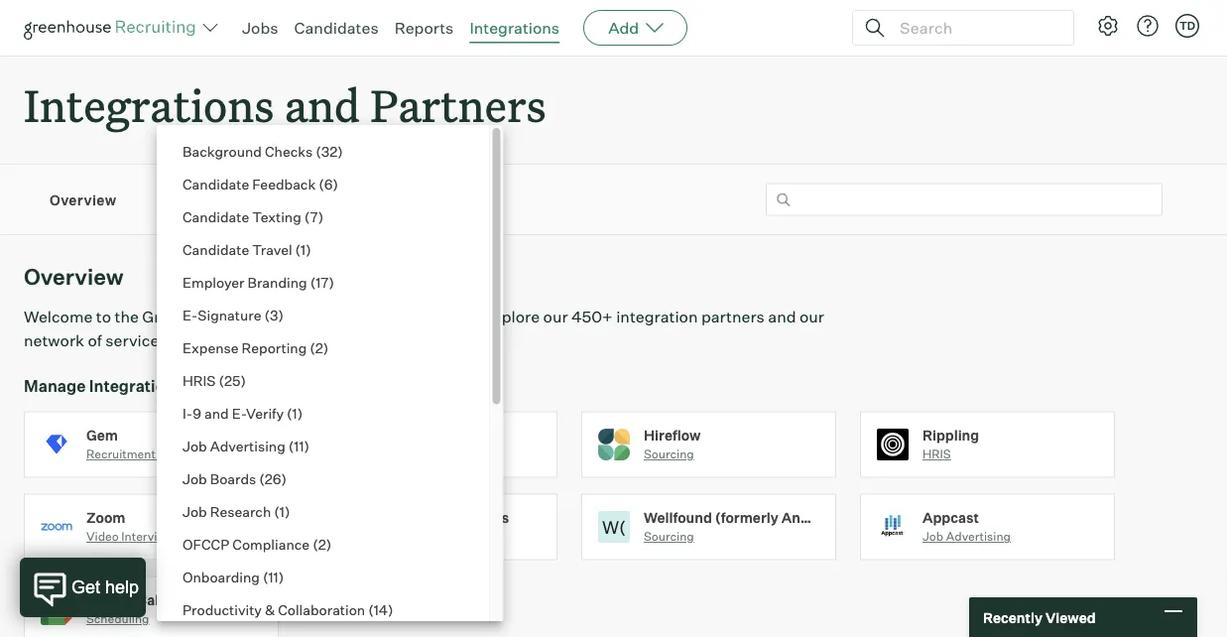 Task type: describe. For each thing, give the bounding box(es) containing it.
hris inside rippling hris
[[923, 447, 952, 462]]

expense
[[183, 339, 239, 356]]

zoom
[[86, 509, 126, 526]]

w(
[[602, 516, 626, 538]]

) for candidate travel ( 1 )
[[306, 241, 311, 258]]

rippling
[[923, 426, 980, 444]]

job boards ( 26 )
[[183, 470, 287, 487]]

talent)
[[850, 509, 899, 526]]

td
[[1180, 19, 1196, 32]]

integrations down service
[[89, 376, 183, 396]]

advertising inside menu
[[210, 437, 286, 455]]

partners inside service partners link
[[355, 191, 415, 208]]

click
[[408, 331, 442, 351]]

new
[[234, 331, 267, 351]]

1 our from the left
[[544, 307, 568, 327]]

( right verify
[[287, 404, 292, 422]]

candidate for candidate texting ( 7 )
[[183, 208, 249, 225]]

integrations down greenhouse recruiting image
[[24, 75, 274, 134]]

jobs
[[242, 18, 278, 38]]

checks
[[265, 142, 313, 160]]

0 horizontal spatial e-
[[183, 306, 198, 324]]

7
[[310, 208, 318, 225]]

14
[[374, 601, 388, 618]]

( right collaboration
[[368, 601, 374, 618]]

1 horizontal spatial and
[[285, 75, 360, 134]]

candidates
[[294, 18, 379, 38]]

gem
[[86, 426, 118, 444]]

( down expense
[[219, 372, 224, 389]]

expense reporting ( 2 )
[[183, 339, 329, 356]]

onboarding ( 11 )
[[183, 568, 284, 586]]

( for travel
[[295, 241, 301, 258]]

background checks ( 32 )
[[183, 142, 343, 160]]

angellist
[[782, 509, 847, 526]]

job for job research ( 1 )
[[183, 503, 207, 520]]

research
[[210, 503, 271, 520]]

recently viewed
[[984, 609, 1096, 626]]

scheduling
[[86, 612, 149, 626]]

candidate texting ( 7 )
[[183, 208, 324, 225]]

of
[[88, 331, 102, 351]]

1 vertical spatial overview
[[24, 263, 124, 291]]

are
[[338, 331, 361, 351]]

) for background checks ( 32 )
[[338, 142, 343, 160]]

reporting
[[242, 339, 307, 356]]

menu containing background checks
[[157, 125, 491, 637]]

( for compliance
[[313, 535, 318, 553]]

add
[[609, 18, 639, 38]]

zoom video interviewing
[[86, 509, 190, 544]]

32
[[321, 142, 338, 160]]

) for e-signature ( 3 )
[[278, 306, 284, 324]]

a
[[396, 331, 405, 351]]

and inside welcome to the greenhouse partnerships page where you can explore our 450+ integration partners and our network of service partners. new partners are just a click away.
[[769, 307, 797, 327]]

25
[[224, 372, 241, 389]]

network
[[24, 331, 84, 351]]

Search text field
[[895, 13, 1056, 42]]

calendar
[[137, 591, 198, 609]]

0 vertical spatial 11
[[294, 437, 304, 455]]

can
[[454, 307, 481, 327]]

integrations link
[[470, 18, 560, 38]]

) for job advertising ( 11 )
[[304, 437, 310, 455]]

appcast
[[923, 509, 980, 526]]

) for ofccp compliance ( 2 )
[[326, 535, 332, 553]]

( up &
[[263, 568, 268, 586]]

productivity
[[183, 601, 262, 618]]

2 for expense reporting ( 2 )
[[315, 339, 323, 356]]

0 vertical spatial partners
[[702, 307, 765, 327]]

branding
[[248, 273, 307, 291]]

wellfound
[[644, 509, 712, 526]]

job for job boards ( 26 )
[[183, 470, 207, 487]]

verify
[[246, 404, 284, 422]]

td button
[[1172, 10, 1204, 42]]

google calendar scheduling
[[86, 591, 198, 626]]

i-
[[183, 404, 193, 422]]

9
[[193, 404, 201, 422]]

1 for job research ( 1 )
[[280, 503, 285, 520]]

0 vertical spatial partners
[[371, 75, 546, 134]]

job advertising ( 11 )
[[183, 437, 310, 455]]

wellfound (formerly angellist talent) sourcing
[[644, 509, 899, 544]]

1 vertical spatial e-
[[232, 404, 246, 422]]

1 vertical spatial 1
[[292, 404, 297, 422]]

texting
[[252, 208, 301, 225]]

where
[[375, 307, 421, 327]]

( for advertising
[[289, 437, 294, 455]]

reports
[[395, 18, 454, 38]]

sourcing inside 'wellfound (formerly angellist talent) sourcing'
[[644, 529, 694, 544]]

integrations and partners
[[24, 75, 546, 134]]

greenhouse recruiting image
[[24, 16, 202, 40]]

integration
[[617, 307, 698, 327]]

) for candidate feedback ( 6 )
[[333, 175, 338, 193]]

) for job research ( 1 )
[[285, 503, 290, 520]]

candidate for candidate travel ( 1 )
[[183, 241, 249, 258]]

td button
[[1176, 14, 1200, 38]]

1 vertical spatial 11
[[268, 568, 279, 586]]

( for boards
[[259, 470, 265, 487]]

away.
[[446, 331, 488, 351]]

) for employer branding ( 17 )
[[329, 273, 335, 291]]

hireflow sourcing
[[644, 426, 701, 462]]

( for reporting
[[310, 339, 315, 356]]

( for feedback
[[319, 175, 324, 193]]

6
[[324, 175, 333, 193]]

recruitment
[[86, 447, 156, 462]]

greenhouse
[[142, 307, 233, 327]]

compliance
[[233, 535, 310, 553]]



Task type: locate. For each thing, give the bounding box(es) containing it.
rippling hris
[[923, 426, 980, 462]]

1 vertical spatial candidate
[[183, 208, 249, 225]]

partners
[[702, 307, 765, 327], [271, 331, 334, 351]]

1 horizontal spatial hris
[[923, 447, 952, 462]]

e- down 25
[[232, 404, 246, 422]]

( for signature
[[265, 306, 270, 324]]

1 horizontal spatial advertising
[[947, 529, 1011, 544]]

2 vertical spatial and
[[204, 404, 229, 422]]

3 candidate from the top
[[183, 241, 249, 258]]

overview
[[50, 191, 117, 208], [24, 263, 124, 291]]

welcome
[[24, 307, 93, 327]]

( up new in the left of the page
[[265, 306, 270, 324]]

( for branding
[[310, 273, 316, 291]]

and inside menu
[[204, 404, 229, 422]]

0 vertical spatial advertising
[[210, 437, 286, 455]]

sourcing down hireflow
[[644, 447, 694, 462]]

partners.
[[163, 331, 231, 351]]

( for checks
[[316, 142, 321, 160]]

0 vertical spatial 1
[[301, 241, 306, 258]]

( right boards
[[259, 470, 265, 487]]

hris up 9
[[183, 372, 216, 389]]

service
[[300, 191, 352, 208]]

linkedin integrations
[[365, 509, 509, 526]]

you
[[424, 307, 451, 327]]

1 for candidate travel ( 1 )
[[301, 241, 306, 258]]

11 down i-9 and e-verify ( 1 )
[[294, 437, 304, 455]]

(formerly
[[715, 509, 779, 526]]

manage
[[24, 376, 86, 396]]

0 horizontal spatial our
[[544, 307, 568, 327]]

sourcing inside hireflow sourcing
[[644, 447, 694, 462]]

0 vertical spatial candidate
[[183, 175, 249, 193]]

0 vertical spatial 2
[[315, 339, 323, 356]]

job up ofccp
[[183, 503, 207, 520]]

2 vertical spatial 1
[[280, 503, 285, 520]]

0 vertical spatial hris
[[183, 372, 216, 389]]

2 horizontal spatial and
[[769, 307, 797, 327]]

job down 9
[[183, 437, 207, 455]]

2 candidate from the top
[[183, 208, 249, 225]]

2 for ofccp compliance ( 2 )
[[318, 535, 326, 553]]

and
[[285, 75, 360, 134], [769, 307, 797, 327], [204, 404, 229, 422]]

2 vertical spatial candidate
[[183, 241, 249, 258]]

e-signature ( 3 )
[[183, 306, 284, 324]]

None text field
[[766, 183, 1163, 216]]

partners
[[371, 75, 546, 134], [355, 191, 415, 208]]

)
[[338, 142, 343, 160], [333, 175, 338, 193], [318, 208, 324, 225], [306, 241, 311, 258], [329, 273, 335, 291], [278, 306, 284, 324], [323, 339, 329, 356], [241, 372, 246, 389], [297, 404, 303, 422], [304, 437, 310, 455], [281, 470, 287, 487], [285, 503, 290, 520], [326, 535, 332, 553], [279, 568, 284, 586], [388, 601, 394, 618]]

1 horizontal spatial our
[[800, 307, 825, 327]]

signature
[[198, 306, 261, 324]]

( right travel
[[295, 241, 301, 258]]

appcast job advertising
[[923, 509, 1011, 544]]

sourcing
[[644, 447, 694, 462], [644, 529, 694, 544]]

reports link
[[395, 18, 454, 38]]

( right checks
[[316, 142, 321, 160]]

11 down the compliance
[[268, 568, 279, 586]]

450+
[[572, 307, 613, 327]]

partners right 6 at the left of the page
[[355, 191, 415, 208]]

boards
[[210, 470, 256, 487]]

advertising
[[210, 437, 286, 455], [947, 529, 1011, 544]]

( down 32
[[319, 175, 324, 193]]

candidate for candidate feedback ( 6 )
[[183, 175, 249, 193]]

candidate down background
[[183, 175, 249, 193]]

the
[[115, 307, 139, 327]]

0 horizontal spatial advertising
[[210, 437, 286, 455]]

e-
[[183, 306, 198, 324], [232, 404, 246, 422]]

( right "branding"
[[310, 273, 316, 291]]

linkedin integrations link
[[303, 494, 582, 576]]

1 vertical spatial partners
[[271, 331, 334, 351]]

1 down 26
[[280, 503, 285, 520]]

sourcing down wellfound
[[644, 529, 694, 544]]

2 our from the left
[[800, 307, 825, 327]]

( right the compliance
[[313, 535, 318, 553]]

viewed
[[1046, 609, 1096, 626]]

advertising down appcast
[[947, 529, 1011, 544]]

1 vertical spatial 2
[[318, 535, 326, 553]]

( left are
[[310, 339, 315, 356]]

( down i-9 and e-verify ( 1 )
[[289, 437, 294, 455]]

configure image
[[1097, 14, 1121, 38]]

job inside appcast job advertising
[[923, 529, 944, 544]]

1 vertical spatial sourcing
[[644, 529, 694, 544]]

employer
[[183, 273, 245, 291]]

hris ( 25 )
[[183, 372, 246, 389]]

11
[[294, 437, 304, 455], [268, 568, 279, 586]]

0 horizontal spatial 11
[[268, 568, 279, 586]]

ofccp compliance ( 2 )
[[183, 535, 332, 553]]

candidate
[[183, 175, 249, 193], [183, 208, 249, 225], [183, 241, 249, 258]]

interviewing
[[121, 529, 190, 544]]

google
[[86, 591, 134, 609]]

1 candidate from the top
[[183, 175, 249, 193]]

(
[[316, 142, 321, 160], [319, 175, 324, 193], [304, 208, 310, 225], [295, 241, 301, 258], [310, 273, 316, 291], [265, 306, 270, 324], [310, 339, 315, 356], [219, 372, 224, 389], [287, 404, 292, 422], [289, 437, 294, 455], [259, 470, 265, 487], [274, 503, 280, 520], [313, 535, 318, 553], [263, 568, 268, 586], [368, 601, 374, 618]]

candidate up employer at left
[[183, 241, 249, 258]]

17
[[316, 273, 329, 291]]

1 horizontal spatial 11
[[294, 437, 304, 455]]

service
[[105, 331, 159, 351]]

service partners
[[300, 191, 415, 208]]

explore
[[485, 307, 540, 327]]

) for job boards ( 26 )
[[281, 470, 287, 487]]

1 vertical spatial advertising
[[947, 529, 1011, 544]]

0 vertical spatial overview
[[50, 191, 117, 208]]

service partners link
[[300, 190, 415, 209]]

partners down partnerships
[[271, 331, 334, 351]]

advertising inside appcast job advertising
[[947, 529, 1011, 544]]

job down marketing
[[183, 470, 207, 487]]

1 vertical spatial hris
[[923, 447, 952, 462]]

integrations right reports
[[470, 18, 560, 38]]

candidates link
[[294, 18, 379, 38]]

jobs link
[[242, 18, 278, 38]]

1 vertical spatial partners
[[355, 191, 415, 208]]

i-9 and e-verify ( 1 )
[[183, 404, 303, 422]]

recently
[[984, 609, 1043, 626]]

candidate feedback ( 6 )
[[183, 175, 338, 193]]

1 right verify
[[292, 404, 297, 422]]

0 vertical spatial sourcing
[[644, 447, 694, 462]]

0 vertical spatial e-
[[183, 306, 198, 324]]

onboarding
[[183, 568, 260, 586]]

1 sourcing from the top
[[644, 447, 694, 462]]

2 right the compliance
[[318, 535, 326, 553]]

2 sourcing from the top
[[644, 529, 694, 544]]

feedback
[[252, 175, 316, 193]]

background
[[183, 142, 262, 160]]

to
[[96, 307, 111, 327]]

job for job advertising ( 11 )
[[183, 437, 207, 455]]

integrations down background
[[156, 191, 241, 208]]

( for research
[[274, 503, 280, 520]]

2 left are
[[315, 339, 323, 356]]

marketing
[[158, 447, 215, 462]]

1 horizontal spatial partners
[[702, 307, 765, 327]]

candidate travel ( 1 )
[[183, 241, 311, 258]]

2 horizontal spatial 1
[[301, 241, 306, 258]]

job
[[183, 437, 207, 455], [183, 470, 207, 487], [183, 503, 207, 520], [923, 529, 944, 544]]

just
[[365, 331, 393, 351]]

employer branding ( 17 )
[[183, 273, 335, 291]]

e- up the partners.
[[183, 306, 198, 324]]

( right the texting in the left top of the page
[[304, 208, 310, 225]]

gem recruitment marketing
[[86, 426, 215, 462]]

video
[[86, 529, 119, 544]]

job down appcast
[[923, 529, 944, 544]]

collaboration
[[278, 601, 365, 618]]

partners right "integration"
[[702, 307, 765, 327]]

advertising down i-9 and e-verify ( 1 )
[[210, 437, 286, 455]]

travel
[[252, 241, 292, 258]]

( down 26
[[274, 503, 280, 520]]

) for expense reporting ( 2 )
[[323, 339, 329, 356]]

hris
[[183, 372, 216, 389], [923, 447, 952, 462]]

welcome to the greenhouse partnerships page where you can explore our 450+ integration partners and our network of service partners. new partners are just a click away.
[[24, 307, 825, 351]]

job research ( 1 )
[[183, 503, 290, 520]]

1
[[301, 241, 306, 258], [292, 404, 297, 422], [280, 503, 285, 520]]

1 right travel
[[301, 241, 306, 258]]

hris down "rippling"
[[923, 447, 952, 462]]

1 vertical spatial and
[[769, 307, 797, 327]]

partners down reports link
[[371, 75, 546, 134]]

3
[[270, 306, 278, 324]]

0 horizontal spatial partners
[[271, 331, 334, 351]]

1 horizontal spatial e-
[[232, 404, 246, 422]]

menu
[[157, 125, 491, 637]]

ofccp
[[183, 535, 230, 553]]

overview link
[[50, 190, 117, 209]]

0 vertical spatial and
[[285, 75, 360, 134]]

candidate up the candidate travel ( 1 )
[[183, 208, 249, 225]]

0 horizontal spatial and
[[204, 404, 229, 422]]

linkedin
[[365, 509, 424, 526]]

( for texting
[[304, 208, 310, 225]]

partnerships
[[236, 307, 331, 327]]

hireflow
[[644, 426, 701, 444]]

0 horizontal spatial hris
[[183, 372, 216, 389]]

) for candidate texting ( 7 )
[[318, 208, 324, 225]]

manage integrations
[[24, 376, 183, 396]]

26
[[265, 470, 281, 487]]

1 horizontal spatial 1
[[292, 404, 297, 422]]

0 horizontal spatial 1
[[280, 503, 285, 520]]

&
[[265, 601, 275, 618]]



Task type: vqa. For each thing, say whether or not it's contained in the screenshot.
1
yes



